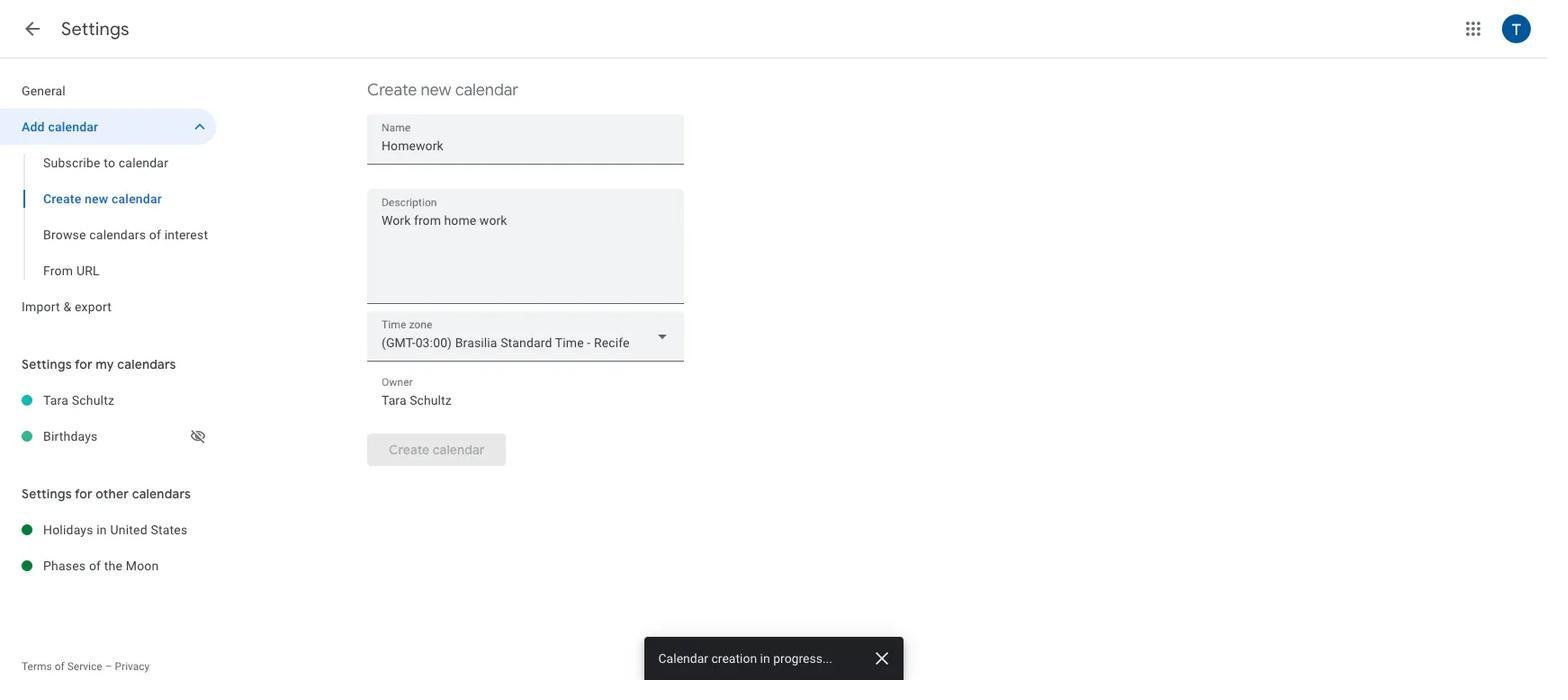 Task type: locate. For each thing, give the bounding box(es) containing it.
1 vertical spatial for
[[75, 486, 93, 502]]

add calendar tree item
[[0, 109, 216, 145]]

None text field
[[367, 210, 684, 296], [382, 388, 670, 413], [367, 210, 684, 296], [382, 388, 670, 413]]

1 horizontal spatial create
[[367, 80, 417, 101]]

privacy link
[[115, 661, 150, 674]]

calendar inside tree item
[[48, 120, 98, 134]]

of right terms
[[55, 661, 65, 674]]

1 vertical spatial create
[[43, 192, 81, 206]]

for
[[75, 357, 93, 373], [75, 486, 93, 502]]

service
[[67, 661, 102, 674]]

settings for my calendars tree
[[0, 383, 216, 455]]

settings right go back icon
[[61, 18, 129, 41]]

settings for settings
[[61, 18, 129, 41]]

browse
[[43, 228, 86, 242]]

calendar
[[455, 80, 519, 101], [48, 120, 98, 134], [119, 156, 168, 170], [112, 192, 162, 206]]

settings for settings for my calendars
[[22, 357, 72, 373]]

holidays in united states
[[43, 523, 188, 538]]

1 for from the top
[[75, 357, 93, 373]]

group
[[0, 145, 216, 289]]

in
[[97, 523, 107, 538], [760, 652, 771, 666]]

create new calendar
[[367, 80, 519, 101], [43, 192, 162, 206]]

settings for settings for other calendars
[[22, 486, 72, 502]]

in right creation
[[760, 652, 771, 666]]

in left united on the bottom of page
[[97, 523, 107, 538]]

1 horizontal spatial of
[[89, 559, 101, 574]]

new
[[421, 80, 452, 101], [85, 192, 108, 206]]

new inside group
[[85, 192, 108, 206]]

0 horizontal spatial of
[[55, 661, 65, 674]]

0 vertical spatial in
[[97, 523, 107, 538]]

None field
[[367, 312, 684, 362]]

of left the
[[89, 559, 101, 574]]

0 horizontal spatial new
[[85, 192, 108, 206]]

1 vertical spatial of
[[89, 559, 101, 574]]

birthdays tree item
[[0, 419, 216, 455]]

0 vertical spatial settings
[[61, 18, 129, 41]]

tree containing general
[[0, 73, 216, 325]]

in inside "link"
[[97, 523, 107, 538]]

2 vertical spatial settings
[[22, 486, 72, 502]]

0 vertical spatial for
[[75, 357, 93, 373]]

settings for my calendars
[[22, 357, 176, 373]]

terms
[[22, 661, 52, 674]]

phases of the moon tree item
[[0, 548, 216, 584]]

calendars
[[89, 228, 146, 242], [117, 357, 176, 373], [132, 486, 191, 502]]

of for moon
[[89, 559, 101, 574]]

0 vertical spatial create new calendar
[[367, 80, 519, 101]]

2 vertical spatial of
[[55, 661, 65, 674]]

calendars right my
[[117, 357, 176, 373]]

settings
[[61, 18, 129, 41], [22, 357, 72, 373], [22, 486, 72, 502]]

0 horizontal spatial create
[[43, 192, 81, 206]]

1 vertical spatial in
[[760, 652, 771, 666]]

phases of the moon link
[[43, 548, 216, 584]]

0 vertical spatial create
[[367, 80, 417, 101]]

birthdays link
[[43, 419, 187, 455]]

settings up holidays
[[22, 486, 72, 502]]

calendar creation in progress...
[[659, 652, 833, 666]]

0 horizontal spatial create new calendar
[[43, 192, 162, 206]]

subscribe
[[43, 156, 101, 170]]

create
[[367, 80, 417, 101], [43, 192, 81, 206]]

0 vertical spatial new
[[421, 80, 452, 101]]

of left 'interest'
[[149, 228, 161, 242]]

of
[[149, 228, 161, 242], [89, 559, 101, 574], [55, 661, 65, 674]]

calendars up the states
[[132, 486, 191, 502]]

for left other
[[75, 486, 93, 502]]

from
[[43, 264, 73, 278]]

None text field
[[382, 133, 670, 158]]

settings for other calendars tree
[[0, 512, 216, 584]]

1 vertical spatial calendars
[[117, 357, 176, 373]]

1 horizontal spatial in
[[760, 652, 771, 666]]

add calendar
[[22, 120, 98, 134]]

the
[[104, 559, 123, 574]]

tree
[[0, 73, 216, 325]]

go back image
[[22, 18, 43, 40]]

2 for from the top
[[75, 486, 93, 502]]

url
[[76, 264, 100, 278]]

import
[[22, 300, 60, 314]]

for for my
[[75, 357, 93, 373]]

0 horizontal spatial in
[[97, 523, 107, 538]]

united
[[110, 523, 147, 538]]

&
[[63, 300, 71, 314]]

1 horizontal spatial new
[[421, 80, 452, 101]]

of inside tree item
[[89, 559, 101, 574]]

2 vertical spatial calendars
[[132, 486, 191, 502]]

birthdays
[[43, 430, 98, 444]]

export
[[75, 300, 112, 314]]

settings up tara
[[22, 357, 72, 373]]

settings for other calendars
[[22, 486, 191, 502]]

0 vertical spatial of
[[149, 228, 161, 242]]

for left my
[[75, 357, 93, 373]]

1 vertical spatial settings
[[22, 357, 72, 373]]

holidays
[[43, 523, 93, 538]]

1 vertical spatial new
[[85, 192, 108, 206]]

of for –
[[55, 661, 65, 674]]

calendars up url
[[89, 228, 146, 242]]

group containing subscribe to calendar
[[0, 145, 216, 289]]



Task type: describe. For each thing, give the bounding box(es) containing it.
calendars for my
[[117, 357, 176, 373]]

1 horizontal spatial create new calendar
[[367, 80, 519, 101]]

progress...
[[774, 652, 833, 666]]

holidays in united states tree item
[[0, 512, 216, 548]]

create inside group
[[43, 192, 81, 206]]

schultz
[[72, 393, 114, 408]]

add
[[22, 120, 45, 134]]

holidays in united states link
[[43, 512, 216, 548]]

1 vertical spatial create new calendar
[[43, 192, 162, 206]]

creation
[[712, 652, 757, 666]]

tara
[[43, 393, 69, 408]]

terms of service – privacy
[[22, 661, 150, 674]]

from url
[[43, 264, 100, 278]]

phases of the moon
[[43, 559, 159, 574]]

0 vertical spatial calendars
[[89, 228, 146, 242]]

my
[[96, 357, 114, 373]]

settings heading
[[61, 18, 129, 41]]

states
[[151, 523, 188, 538]]

other
[[96, 486, 129, 502]]

terms of service link
[[22, 661, 102, 674]]

moon
[[126, 559, 159, 574]]

import & export
[[22, 300, 112, 314]]

browse calendars of interest
[[43, 228, 208, 242]]

phases
[[43, 559, 86, 574]]

tara schultz tree item
[[0, 383, 216, 419]]

interest
[[164, 228, 208, 242]]

privacy
[[115, 661, 150, 674]]

calendar
[[659, 652, 709, 666]]

for for other
[[75, 486, 93, 502]]

to
[[104, 156, 115, 170]]

tara schultz
[[43, 393, 114, 408]]

2 horizontal spatial of
[[149, 228, 161, 242]]

calendars for other
[[132, 486, 191, 502]]

–
[[105, 661, 112, 674]]

subscribe to calendar
[[43, 156, 168, 170]]

general
[[22, 84, 66, 98]]



Task type: vqa. For each thing, say whether or not it's contained in the screenshot.
the "11" "element"
no



